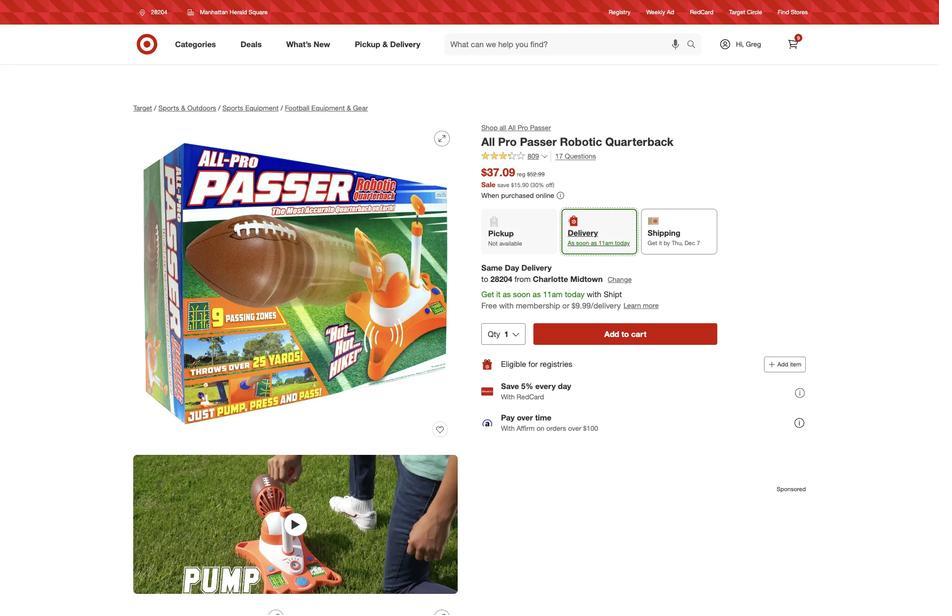 Task type: vqa. For each thing, say whether or not it's contained in the screenshot.
off
yes



Task type: describe. For each thing, give the bounding box(es) containing it.
save
[[498, 182, 510, 189]]

add for add item
[[778, 361, 789, 368]]

shipt
[[604, 290, 622, 300]]

all pro passer robotic quarterback, 2 of 23, play video image
[[133, 456, 458, 595]]

all pro passer robotic quarterback, 1 of 23 image
[[133, 123, 458, 448]]

delivery for pickup & delivery
[[390, 39, 421, 49]]

(
[[531, 182, 532, 189]]

membership
[[516, 301, 560, 311]]

weekly
[[647, 9, 666, 16]]

28204 inside dropdown button
[[151, 8, 167, 16]]

time
[[535, 413, 552, 423]]

delivery as soon as 11am today
[[568, 228, 630, 247]]

stores
[[791, 9, 808, 16]]

0 vertical spatial all
[[509, 123, 516, 132]]

30
[[532, 182, 539, 189]]

2 equipment from the left
[[312, 104, 345, 112]]

redcard link
[[690, 8, 714, 17]]

15.90
[[514, 182, 529, 189]]

registries
[[540, 360, 573, 370]]

weekly ad
[[647, 9, 675, 16]]

find stores
[[778, 9, 808, 16]]

soon inside delivery as soon as 11am today
[[576, 240, 590, 247]]

sports equipment link
[[223, 104, 279, 112]]

1 sports from the left
[[158, 104, 179, 112]]

to 28204
[[482, 275, 513, 284]]

redcard inside save 5% every day with redcard
[[517, 393, 544, 402]]

sponsored
[[777, 486, 806, 493]]

1 horizontal spatial &
[[347, 104, 351, 112]]

for
[[529, 360, 538, 370]]

shop
[[482, 123, 498, 132]]

sports & outdoors link
[[158, 104, 216, 112]]

pay over time with affirm on orders over $100
[[501, 413, 598, 433]]

online
[[536, 192, 555, 200]]

football
[[285, 104, 310, 112]]

manhattan herald square button
[[182, 3, 274, 21]]

add item button
[[765, 357, 806, 373]]

registry
[[609, 9, 631, 16]]

1 equipment from the left
[[245, 104, 279, 112]]

off
[[546, 182, 553, 189]]

28204 button
[[133, 3, 178, 21]]

qty 1
[[488, 329, 509, 339]]

17
[[556, 152, 563, 160]]

gear
[[353, 104, 368, 112]]

add for add to cart
[[605, 329, 620, 339]]

pay
[[501, 413, 515, 423]]

as
[[568, 240, 575, 247]]

on
[[537, 425, 545, 433]]

categories
[[175, 39, 216, 49]]

as inside delivery as soon as 11am today
[[591, 240, 597, 247]]

1 horizontal spatial with
[[587, 290, 602, 300]]

eligible
[[501, 360, 527, 370]]

same day delivery
[[482, 263, 552, 273]]

save
[[501, 382, 519, 392]]

1 horizontal spatial as
[[533, 290, 541, 300]]

search
[[683, 40, 706, 50]]

manhattan herald square
[[200, 8, 268, 16]]

outdoors
[[187, 104, 216, 112]]

football equipment & gear link
[[285, 104, 368, 112]]

0 horizontal spatial over
[[517, 413, 533, 423]]

deals link
[[232, 33, 274, 55]]

809
[[528, 152, 539, 160]]

get it as soon as 11am today with shipt free with membership or $9.99/delivery learn more
[[482, 290, 659, 311]]

midtown
[[571, 275, 603, 284]]

9
[[798, 35, 800, 41]]

day
[[558, 382, 572, 392]]

image gallery element
[[133, 123, 458, 616]]

circle
[[747, 9, 763, 16]]

pickup & delivery
[[355, 39, 421, 49]]

by
[[664, 240, 670, 247]]

purchased
[[501, 192, 534, 200]]

it inside shipping get it by thu, dec 7
[[659, 240, 662, 247]]

2 sports from the left
[[223, 104, 243, 112]]

0 horizontal spatial pro
[[498, 135, 517, 149]]

qty
[[488, 329, 500, 339]]

save 5% every day with redcard
[[501, 382, 572, 402]]

from
[[515, 275, 531, 284]]

every
[[536, 382, 556, 392]]

available
[[500, 240, 522, 248]]

more
[[643, 302, 659, 310]]

categories link
[[167, 33, 228, 55]]

when purchased online
[[482, 192, 555, 200]]

$52.99
[[527, 170, 545, 178]]

or
[[563, 301, 570, 311]]

1 vertical spatial over
[[568, 425, 582, 433]]

11am inside get it as soon as 11am today with shipt free with membership or $9.99/delivery learn more
[[543, 290, 563, 300]]

add item
[[778, 361, 802, 368]]

0 horizontal spatial as
[[503, 290, 511, 300]]

eligible for registries
[[501, 360, 573, 370]]

$100
[[584, 425, 598, 433]]

manhattan
[[200, 8, 228, 16]]

change button
[[608, 274, 633, 285]]

deals
[[241, 39, 262, 49]]

it inside get it as soon as 11am today with shipt free with membership or $9.99/delivery learn more
[[497, 290, 501, 300]]

pickup & delivery link
[[347, 33, 433, 55]]



Task type: locate. For each thing, give the bounding box(es) containing it.
not
[[488, 240, 498, 248]]

1 horizontal spatial sports
[[223, 104, 243, 112]]

today up or
[[565, 290, 585, 300]]

1 horizontal spatial equipment
[[312, 104, 345, 112]]

1 vertical spatial 11am
[[543, 290, 563, 300]]

0 horizontal spatial add
[[605, 329, 620, 339]]

0 vertical spatial it
[[659, 240, 662, 247]]

pro right all
[[518, 123, 528, 132]]

28204
[[151, 8, 167, 16], [491, 275, 513, 284]]

0 vertical spatial with
[[501, 393, 515, 402]]

when
[[482, 192, 499, 200]]

1 vertical spatial with
[[499, 301, 514, 311]]

0 vertical spatial get
[[648, 240, 658, 247]]

target left circle
[[730, 9, 746, 16]]

delivery for same day delivery
[[522, 263, 552, 273]]

$37.09
[[482, 165, 515, 179]]

17 questions
[[556, 152, 596, 160]]

cart
[[632, 329, 647, 339]]

pro down all
[[498, 135, 517, 149]]

to inside button
[[622, 329, 629, 339]]

target circle link
[[730, 8, 763, 17]]

1 horizontal spatial get
[[648, 240, 658, 247]]

target circle
[[730, 9, 763, 16]]

add left cart
[[605, 329, 620, 339]]

1 horizontal spatial all
[[509, 123, 516, 132]]

what's
[[286, 39, 312, 49]]

0 vertical spatial soon
[[576, 240, 590, 247]]

add left item
[[778, 361, 789, 368]]

& inside 'link'
[[383, 39, 388, 49]]

item
[[790, 361, 802, 368]]

11am
[[599, 240, 614, 247], [543, 290, 563, 300]]

soon
[[576, 240, 590, 247], [513, 290, 531, 300]]

0 horizontal spatial sports
[[158, 104, 179, 112]]

same
[[482, 263, 503, 273]]

2 with from the top
[[501, 425, 515, 433]]

all down shop
[[482, 135, 495, 149]]

dec
[[685, 240, 696, 247]]

0 horizontal spatial get
[[482, 290, 494, 300]]

0 vertical spatial with
[[587, 290, 602, 300]]

add to cart button
[[534, 324, 718, 345]]

11am inside delivery as soon as 11am today
[[599, 240, 614, 247]]

0 horizontal spatial delivery
[[390, 39, 421, 49]]

$
[[511, 182, 514, 189]]

with down save
[[501, 393, 515, 402]]

1 horizontal spatial today
[[615, 240, 630, 247]]

hi,
[[736, 40, 744, 48]]

1 horizontal spatial over
[[568, 425, 582, 433]]

new
[[314, 39, 330, 49]]

add
[[605, 329, 620, 339], [778, 361, 789, 368]]

0 vertical spatial pickup
[[355, 39, 381, 49]]

1 horizontal spatial pro
[[518, 123, 528, 132]]

today inside delivery as soon as 11am today
[[615, 240, 630, 247]]

over up affirm
[[517, 413, 533, 423]]

all right all
[[509, 123, 516, 132]]

0 horizontal spatial today
[[565, 290, 585, 300]]

with down pay
[[501, 425, 515, 433]]

pickup inside pickup not available
[[488, 229, 514, 239]]

0 vertical spatial 28204
[[151, 8, 167, 16]]

1 horizontal spatial to
[[622, 329, 629, 339]]

2 vertical spatial delivery
[[522, 263, 552, 273]]

target left sports & outdoors link
[[133, 104, 152, 112]]

sports right outdoors
[[223, 104, 243, 112]]

0 vertical spatial over
[[517, 413, 533, 423]]

pickup not available
[[488, 229, 522, 248]]

delivery inside delivery as soon as 11am today
[[568, 228, 598, 238]]

pickup for not
[[488, 229, 514, 239]]

What can we help you find? suggestions appear below search field
[[445, 33, 690, 55]]

0 vertical spatial 11am
[[599, 240, 614, 247]]

pickup up "not"
[[488, 229, 514, 239]]

all pro passer robotic quarterback, 4 of 23 image
[[300, 603, 458, 616]]

with up $9.99/delivery
[[587, 290, 602, 300]]

soon right the "as"
[[576, 240, 590, 247]]

with right the free
[[499, 301, 514, 311]]

0 horizontal spatial redcard
[[517, 393, 544, 402]]

0 horizontal spatial soon
[[513, 290, 531, 300]]

search button
[[683, 33, 706, 57]]

equipment left "football"
[[245, 104, 279, 112]]

shop all all pro passer all pro passer robotic quarterback
[[482, 123, 674, 149]]

1 vertical spatial add
[[778, 361, 789, 368]]

1 vertical spatial pro
[[498, 135, 517, 149]]

weekly ad link
[[647, 8, 675, 17]]

2 horizontal spatial &
[[383, 39, 388, 49]]

redcard right ad
[[690, 9, 714, 16]]

learn
[[624, 302, 641, 310]]

as down to 28204
[[503, 290, 511, 300]]

target for target circle
[[730, 9, 746, 16]]

passer
[[530, 123, 551, 132], [520, 135, 557, 149]]

0 horizontal spatial &
[[181, 104, 185, 112]]

1 horizontal spatial 11am
[[599, 240, 614, 247]]

2 / from the left
[[218, 104, 221, 112]]

pickup for &
[[355, 39, 381, 49]]

1 vertical spatial with
[[501, 425, 515, 433]]

1 horizontal spatial pickup
[[488, 229, 514, 239]]

1 vertical spatial soon
[[513, 290, 531, 300]]

0 vertical spatial delivery
[[390, 39, 421, 49]]

0 horizontal spatial it
[[497, 290, 501, 300]]

find stores link
[[778, 8, 808, 17]]

1 with from the top
[[501, 393, 515, 402]]

809 link
[[482, 151, 549, 163]]

shipping
[[648, 228, 681, 238]]

1 horizontal spatial target
[[730, 9, 746, 16]]

what's new link
[[278, 33, 343, 55]]

0 horizontal spatial with
[[499, 301, 514, 311]]

0 horizontal spatial /
[[154, 104, 156, 112]]

affirm
[[517, 425, 535, 433]]

3 / from the left
[[281, 104, 283, 112]]

0 vertical spatial today
[[615, 240, 630, 247]]

1 vertical spatial to
[[622, 329, 629, 339]]

get inside shipping get it by thu, dec 7
[[648, 240, 658, 247]]

with inside save 5% every day with redcard
[[501, 393, 515, 402]]

today up the change
[[615, 240, 630, 247]]

$37.09 reg $52.99 sale save $ 15.90 ( 30 % off )
[[482, 165, 555, 189]]

11am right the "as"
[[599, 240, 614, 247]]

registry link
[[609, 8, 631, 17]]

)
[[553, 182, 555, 189]]

1 vertical spatial 28204
[[491, 275, 513, 284]]

with
[[587, 290, 602, 300], [499, 301, 514, 311]]

0 vertical spatial pro
[[518, 123, 528, 132]]

square
[[249, 8, 268, 16]]

change
[[608, 275, 632, 284]]

0 vertical spatial target
[[730, 9, 746, 16]]

day
[[505, 263, 519, 273]]

0 horizontal spatial equipment
[[245, 104, 279, 112]]

1 vertical spatial passer
[[520, 135, 557, 149]]

1 / from the left
[[154, 104, 156, 112]]

thu,
[[672, 240, 683, 247]]

0 vertical spatial redcard
[[690, 9, 714, 16]]

pickup right new in the left of the page
[[355, 39, 381, 49]]

soon inside get it as soon as 11am today with shipt free with membership or $9.99/delivery learn more
[[513, 290, 531, 300]]

what's new
[[286, 39, 330, 49]]

0 vertical spatial passer
[[530, 123, 551, 132]]

target for target / sports & outdoors / sports equipment / football equipment & gear
[[133, 104, 152, 112]]

1 vertical spatial today
[[565, 290, 585, 300]]

get inside get it as soon as 11am today with shipt free with membership or $9.99/delivery learn more
[[482, 290, 494, 300]]

with inside pay over time with affirm on orders over $100
[[501, 425, 515, 433]]

delivery inside 'link'
[[390, 39, 421, 49]]

1 vertical spatial pickup
[[488, 229, 514, 239]]

1 horizontal spatial soon
[[576, 240, 590, 247]]

0 horizontal spatial pickup
[[355, 39, 381, 49]]

all pro passer robotic quarterback, 3 of 23 image
[[133, 603, 292, 616]]

2 horizontal spatial as
[[591, 240, 597, 247]]

orders
[[547, 425, 566, 433]]

it left by
[[659, 240, 662, 247]]

0 vertical spatial add
[[605, 329, 620, 339]]

find
[[778, 9, 790, 16]]

/ right target link
[[154, 104, 156, 112]]

1 horizontal spatial add
[[778, 361, 789, 368]]

0 horizontal spatial to
[[482, 275, 489, 284]]

1 horizontal spatial redcard
[[690, 9, 714, 16]]

target link
[[133, 104, 152, 112]]

it
[[659, 240, 662, 247], [497, 290, 501, 300]]

1 vertical spatial all
[[482, 135, 495, 149]]

herald
[[230, 8, 247, 16]]

0 vertical spatial to
[[482, 275, 489, 284]]

all
[[500, 123, 507, 132]]

greg
[[746, 40, 762, 48]]

redcard down 5%
[[517, 393, 544, 402]]

ad
[[667, 9, 675, 16]]

17 questions link
[[551, 151, 596, 162]]

1 horizontal spatial delivery
[[522, 263, 552, 273]]

1 vertical spatial get
[[482, 290, 494, 300]]

learn more button
[[623, 301, 660, 312]]

quarterback
[[606, 135, 674, 149]]

sports right target link
[[158, 104, 179, 112]]

1 horizontal spatial /
[[218, 104, 221, 112]]

1 horizontal spatial 28204
[[491, 275, 513, 284]]

sale
[[482, 181, 496, 189]]

2 horizontal spatial /
[[281, 104, 283, 112]]

1
[[504, 329, 509, 339]]

as up the membership on the right of the page
[[533, 290, 541, 300]]

/
[[154, 104, 156, 112], [218, 104, 221, 112], [281, 104, 283, 112]]

to down same
[[482, 275, 489, 284]]

over left $100
[[568, 425, 582, 433]]

robotic
[[560, 135, 602, 149]]

0 horizontal spatial all
[[482, 135, 495, 149]]

1 horizontal spatial it
[[659, 240, 662, 247]]

get up the free
[[482, 290, 494, 300]]

pro
[[518, 123, 528, 132], [498, 135, 517, 149]]

get left by
[[648, 240, 658, 247]]

7
[[697, 240, 701, 247]]

shipping get it by thu, dec 7
[[648, 228, 701, 247]]

redcard
[[690, 9, 714, 16], [517, 393, 544, 402]]

11am down charlotte
[[543, 290, 563, 300]]

/ left "football"
[[281, 104, 283, 112]]

2 horizontal spatial delivery
[[568, 228, 598, 238]]

%
[[539, 182, 544, 189]]

1 vertical spatial target
[[133, 104, 152, 112]]

it up the free
[[497, 290, 501, 300]]

target inside target circle link
[[730, 9, 746, 16]]

add to cart
[[605, 329, 647, 339]]

1 vertical spatial it
[[497, 290, 501, 300]]

0 horizontal spatial target
[[133, 104, 152, 112]]

equipment right "football"
[[312, 104, 345, 112]]

to left cart
[[622, 329, 629, 339]]

pickup inside pickup & delivery 'link'
[[355, 39, 381, 49]]

as right the "as"
[[591, 240, 597, 247]]

soon down from
[[513, 290, 531, 300]]

$9.99/delivery
[[572, 301, 621, 311]]

/ right outdoors
[[218, 104, 221, 112]]

as
[[591, 240, 597, 247], [503, 290, 511, 300], [533, 290, 541, 300]]

reg
[[517, 170, 526, 178]]

0 horizontal spatial 28204
[[151, 8, 167, 16]]

equipment
[[245, 104, 279, 112], [312, 104, 345, 112]]

5%
[[522, 382, 533, 392]]

today inside get it as soon as 11am today with shipt free with membership or $9.99/delivery learn more
[[565, 290, 585, 300]]

1 vertical spatial redcard
[[517, 393, 544, 402]]

from charlotte midtown
[[515, 275, 603, 284]]

charlotte
[[533, 275, 568, 284]]

1 vertical spatial delivery
[[568, 228, 598, 238]]

0 horizontal spatial 11am
[[543, 290, 563, 300]]



